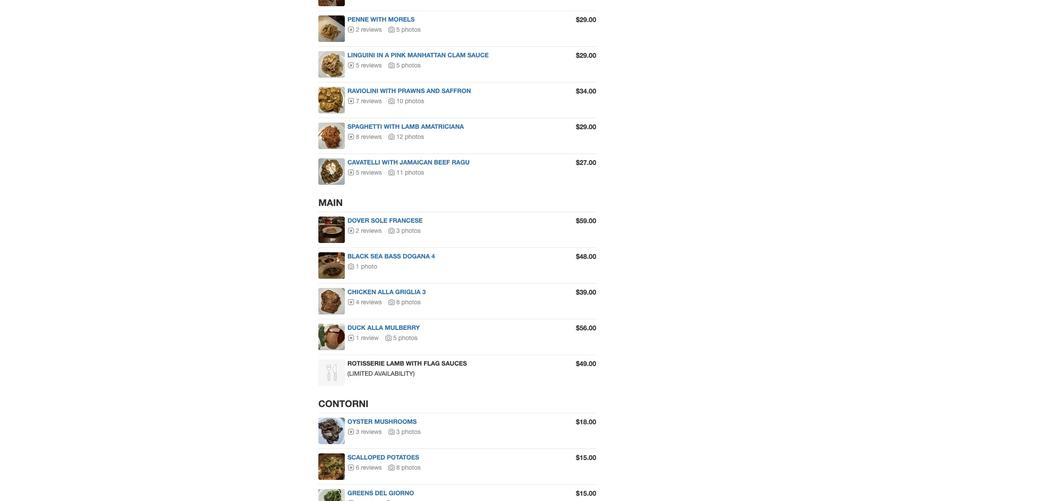 Task type: describe. For each thing, give the bounding box(es) containing it.
dover sole francese link
[[348, 217, 423, 224]]

spaghetti with lamb amatriciana
[[348, 123, 464, 130]]

5 reviews for $27.00
[[356, 169, 382, 176]]

3 photos link for $59.00
[[388, 227, 421, 234]]

amatriciana
[[421, 123, 464, 130]]

$56.00
[[576, 324, 596, 332]]

$39.00
[[576, 288, 596, 296]]

5 for alla
[[393, 334, 397, 342]]

1 for 1 photo
[[356, 263, 359, 270]]

7 reviews link
[[348, 98, 382, 105]]

alla for $39.00
[[378, 288, 394, 296]]

5 photos link for morels
[[388, 26, 421, 33]]

5 reviews for $29.00
[[356, 62, 382, 69]]

clam
[[448, 51, 466, 59]]

11 photos link
[[388, 169, 424, 176]]

8 reviews
[[356, 133, 382, 140]]

photos for morels
[[402, 26, 421, 33]]

rotisserie lamb with flag sauces (limited availability)
[[348, 360, 467, 377]]

and
[[427, 87, 440, 94]]

$29.00 for amatriciana
[[576, 123, 596, 131]]

black sea bass dogana 4
[[348, 252, 435, 260]]

5 photos link for mulberry
[[385, 334, 418, 342]]

8 photos link for $39.00
[[388, 299, 421, 306]]

reviews for dover
[[361, 227, 382, 234]]

reviews for scalloped
[[361, 464, 382, 471]]

flag
[[424, 360, 440, 367]]

with for spaghetti
[[384, 123, 400, 130]]

reviews for oyster
[[361, 428, 382, 435]]

contorni
[[319, 398, 369, 409]]

$18.00
[[576, 418, 596, 426]]

10 photos
[[397, 98, 424, 105]]

$15.00 for greens del giorno
[[576, 489, 596, 497]]

photos for prawns
[[405, 98, 424, 105]]

prawns
[[398, 87, 425, 94]]

pink
[[391, 51, 406, 59]]

reviews for raviolini
[[361, 98, 382, 105]]

with for cavatelli
[[382, 158, 398, 166]]

dogana
[[403, 252, 430, 260]]

rotisserie
[[348, 360, 385, 367]]

photos for a
[[402, 62, 421, 69]]

$29.00 for pink
[[576, 51, 596, 59]]

availability)
[[375, 370, 415, 377]]

linguini
[[348, 51, 375, 59]]

1 $29.00 from the top
[[576, 15, 596, 23]]

duck alla mulberry
[[348, 324, 420, 331]]

$34.00
[[576, 87, 596, 95]]

scalloped
[[348, 454, 385, 461]]

11 photos
[[397, 169, 424, 176]]

4 reviews
[[356, 299, 382, 306]]

greens del giorno
[[348, 489, 414, 497]]

greens
[[348, 489, 373, 497]]

reviews for cavatelli
[[361, 169, 382, 176]]

spaghetti
[[348, 123, 382, 130]]

3 down mushrooms
[[397, 428, 400, 435]]

5 photos for morels
[[397, 26, 421, 33]]

main
[[319, 197, 343, 208]]

5 photos for a
[[397, 62, 421, 69]]

greens del giorno link
[[348, 489, 414, 497]]

$15.00 for scalloped potatoes
[[576, 454, 596, 462]]

$27.00
[[576, 158, 596, 166]]

chicken
[[348, 288, 376, 296]]

bass
[[385, 252, 401, 260]]

jamaican
[[400, 158, 433, 166]]

saffron
[[442, 87, 471, 94]]

2 reviews link for $59.00
[[348, 227, 382, 234]]

3 down francese
[[397, 227, 400, 234]]

sauce
[[468, 51, 489, 59]]

raviolini
[[348, 87, 378, 94]]

review
[[361, 334, 379, 342]]

raviolini with prawns and saffron
[[348, 87, 471, 94]]

alla for $56.00
[[368, 324, 383, 331]]

penne
[[348, 15, 369, 23]]

1 vertical spatial 4
[[356, 299, 359, 306]]

8 reviews link
[[348, 133, 382, 140]]

8 photos link for $15.00
[[388, 464, 421, 471]]

3 photos for $59.00
[[397, 227, 421, 234]]

photos down the potatoes
[[402, 464, 421, 471]]

2 reviews for $59.00
[[356, 227, 382, 234]]

francese
[[389, 217, 423, 224]]

8 inside 8 reviews link
[[356, 133, 359, 140]]

8 photos for $15.00
[[397, 464, 421, 471]]

5 down linguini
[[356, 62, 359, 69]]

2 reviews for $29.00
[[356, 26, 382, 33]]

duck alla mulberry link
[[348, 324, 420, 331]]

dover
[[348, 217, 369, 224]]

$59.00
[[576, 217, 596, 225]]

linguini in a pink manhattan clam sauce link
[[348, 51, 489, 59]]

dover sole francese
[[348, 217, 423, 224]]

sole
[[371, 217, 388, 224]]

spaghetti with lamb amatriciana link
[[348, 123, 464, 130]]

photos for jamaican
[[405, 169, 424, 176]]

10
[[397, 98, 403, 105]]

cavatelli with jamaican beef ragu link
[[348, 158, 470, 166]]

oyster mushrooms link
[[348, 418, 417, 425]]

1 photo
[[356, 263, 377, 270]]

scalloped potatoes link
[[348, 454, 419, 461]]

duck
[[348, 324, 366, 331]]

sauces
[[442, 360, 467, 367]]

linguini in a pink manhattan clam sauce
[[348, 51, 489, 59]]

a
[[385, 51, 389, 59]]

with inside the rotisserie lamb with flag sauces (limited availability)
[[406, 360, 422, 367]]

del
[[375, 489, 387, 497]]

3 right griglia
[[423, 288, 426, 296]]



Task type: locate. For each thing, give the bounding box(es) containing it.
lamb inside the rotisserie lamb with flag sauces (limited availability)
[[387, 360, 404, 367]]

1 vertical spatial 5 photos link
[[388, 62, 421, 69]]

0 vertical spatial 2 reviews link
[[348, 26, 382, 33]]

1 vertical spatial 8 photos link
[[388, 464, 421, 471]]

2
[[356, 26, 359, 33], [356, 227, 359, 234]]

1 3 photos from the top
[[397, 227, 421, 234]]

oyster mushrooms
[[348, 418, 417, 425]]

5 reviews down cavatelli on the top
[[356, 169, 382, 176]]

2 down dover on the left top of page
[[356, 227, 359, 234]]

reviews for spaghetti
[[361, 133, 382, 140]]

4 reviews from the top
[[361, 133, 382, 140]]

2 2 from the top
[[356, 227, 359, 234]]

5 reviews link down linguini
[[348, 62, 382, 69]]

8 photos for $39.00
[[397, 299, 421, 306]]

3 photos down francese
[[397, 227, 421, 234]]

4 right dogana
[[432, 252, 435, 260]]

5 reviews link for $29.00
[[348, 62, 382, 69]]

in
[[377, 51, 383, 59]]

8 reviews from the top
[[361, 428, 382, 435]]

ragu
[[452, 158, 470, 166]]

6 reviews from the top
[[361, 227, 382, 234]]

$29.00
[[576, 15, 596, 23], [576, 51, 596, 59], [576, 123, 596, 131]]

6 reviews
[[356, 464, 382, 471]]

5 photos link
[[388, 26, 421, 33], [388, 62, 421, 69], [385, 334, 418, 342]]

manhattan
[[408, 51, 446, 59]]

2 vertical spatial 5 photos link
[[385, 334, 418, 342]]

1 vertical spatial 2 reviews
[[356, 227, 382, 234]]

photos down mushrooms
[[402, 428, 421, 435]]

1 vertical spatial lamb
[[387, 360, 404, 367]]

1 vertical spatial 5 photos
[[397, 62, 421, 69]]

1 2 reviews from the top
[[356, 26, 382, 33]]

1 review
[[356, 334, 379, 342]]

1 vertical spatial 8
[[397, 299, 400, 306]]

5 photos link down mulberry
[[385, 334, 418, 342]]

4 down the chicken
[[356, 299, 359, 306]]

1 down duck
[[356, 334, 359, 342]]

penne with morels link
[[348, 15, 415, 23]]

2 reviews link
[[348, 26, 382, 33], [348, 227, 382, 234]]

5 photos down morels at the top
[[397, 26, 421, 33]]

giorno
[[389, 489, 414, 497]]

3 photos link down francese
[[388, 227, 421, 234]]

2 $15.00 from the top
[[576, 489, 596, 497]]

3 photos link down mushrooms
[[388, 428, 421, 435]]

11
[[397, 169, 403, 176]]

8 photos
[[397, 299, 421, 306], [397, 464, 421, 471]]

1 horizontal spatial 4
[[432, 252, 435, 260]]

5 photos down mulberry
[[393, 334, 418, 342]]

cavatelli
[[348, 158, 380, 166]]

2 8 photos link from the top
[[388, 464, 421, 471]]

0 vertical spatial 3 photos link
[[388, 227, 421, 234]]

with for penne
[[371, 15, 387, 23]]

reviews down raviolini
[[361, 98, 382, 105]]

5 reviews link down cavatelli on the top
[[348, 169, 382, 176]]

1 vertical spatial 2
[[356, 227, 359, 234]]

2 2 reviews from the top
[[356, 227, 382, 234]]

0 vertical spatial $29.00
[[576, 15, 596, 23]]

5 down mulberry
[[393, 334, 397, 342]]

photo
[[361, 263, 377, 270]]

5 photos down 'linguini in a pink manhattan clam sauce' link
[[397, 62, 421, 69]]

7 reviews
[[356, 98, 382, 105]]

photos for francese
[[402, 227, 421, 234]]

5 reviews link for $27.00
[[348, 169, 382, 176]]

1 1 from the top
[[356, 263, 359, 270]]

reviews down penne with morels link at the top of page
[[361, 26, 382, 33]]

photos down jamaican
[[405, 169, 424, 176]]

2 vertical spatial $29.00
[[576, 123, 596, 131]]

0 vertical spatial 5 photos
[[397, 26, 421, 33]]

4 reviews link
[[348, 299, 382, 306]]

0 vertical spatial 5 reviews link
[[348, 62, 382, 69]]

photos for mulberry
[[399, 334, 418, 342]]

reviews down in
[[361, 62, 382, 69]]

1 8 photos from the top
[[397, 299, 421, 306]]

2 reviews link down dover on the left top of page
[[348, 227, 382, 234]]

oyster
[[348, 418, 373, 425]]

potatoes
[[387, 454, 419, 461]]

griglia
[[395, 288, 421, 296]]

2 3 photos from the top
[[397, 428, 421, 435]]

reviews down scalloped
[[361, 464, 382, 471]]

1
[[356, 263, 359, 270], [356, 334, 359, 342]]

black sea bass dogana 4 link
[[348, 252, 435, 260]]

8 down griglia
[[397, 299, 400, 306]]

2 reviews link for $29.00
[[348, 26, 382, 33]]

1 $15.00 from the top
[[576, 454, 596, 462]]

mulberry
[[385, 324, 420, 331]]

5 for in
[[397, 62, 400, 69]]

5 photos link down pink at top left
[[388, 62, 421, 69]]

1 vertical spatial 2 reviews link
[[348, 227, 382, 234]]

1 5 reviews link from the top
[[348, 62, 382, 69]]

1 down black
[[356, 263, 359, 270]]

0 vertical spatial 8 photos link
[[388, 299, 421, 306]]

1 vertical spatial 5 reviews
[[356, 169, 382, 176]]

3
[[397, 227, 400, 234], [423, 288, 426, 296], [356, 428, 359, 435], [397, 428, 400, 435]]

$48.00
[[576, 252, 596, 260]]

reviews down sole
[[361, 227, 382, 234]]

5 reviews down linguini
[[356, 62, 382, 69]]

photos down griglia
[[402, 299, 421, 306]]

lamb up availability)
[[387, 360, 404, 367]]

5 down pink at top left
[[397, 62, 400, 69]]

5 photos link down morels at the top
[[388, 26, 421, 33]]

8 for $15.00
[[397, 464, 400, 471]]

6
[[356, 464, 359, 471]]

2 down penne
[[356, 26, 359, 33]]

raviolini with prawns and saffron link
[[348, 87, 471, 94]]

2 vertical spatial 8
[[397, 464, 400, 471]]

0 horizontal spatial 4
[[356, 299, 359, 306]]

chicken alla griglia 3 link
[[348, 288, 426, 296]]

1 8 photos link from the top
[[388, 299, 421, 306]]

0 vertical spatial 2
[[356, 26, 359, 33]]

0 vertical spatial 2 reviews
[[356, 26, 382, 33]]

photos down prawns
[[405, 98, 424, 105]]

black
[[348, 252, 369, 260]]

chicken alla griglia 3
[[348, 288, 426, 296]]

$15.00
[[576, 454, 596, 462], [576, 489, 596, 497]]

3 down oyster
[[356, 428, 359, 435]]

8 photos down griglia
[[397, 299, 421, 306]]

penne with morels
[[348, 15, 415, 23]]

with left flag
[[406, 360, 422, 367]]

photos down spaghetti with lamb amatriciana
[[405, 133, 424, 140]]

2 reviews from the top
[[361, 62, 382, 69]]

8 for $39.00
[[397, 299, 400, 306]]

photos down mulberry
[[399, 334, 418, 342]]

0 vertical spatial 8
[[356, 133, 359, 140]]

3 photos down mushrooms
[[397, 428, 421, 435]]

alla up review
[[368, 324, 383, 331]]

sea
[[371, 252, 383, 260]]

3 photos link
[[388, 227, 421, 234], [388, 428, 421, 435]]

1 reviews from the top
[[361, 26, 382, 33]]

9 reviews from the top
[[361, 464, 382, 471]]

2 3 photos link from the top
[[388, 428, 421, 435]]

with for raviolini
[[380, 87, 396, 94]]

reviews for penne
[[361, 26, 382, 33]]

2 for $59.00
[[356, 227, 359, 234]]

2 vertical spatial 5 photos
[[393, 334, 418, 342]]

5 photos
[[397, 26, 421, 33], [397, 62, 421, 69], [393, 334, 418, 342]]

3 inside 3 reviews link
[[356, 428, 359, 435]]

5 reviews from the top
[[361, 169, 382, 176]]

mushrooms
[[375, 418, 417, 425]]

6 reviews link
[[348, 464, 382, 471]]

1 vertical spatial 3 photos link
[[388, 428, 421, 435]]

1 vertical spatial $29.00
[[576, 51, 596, 59]]

0 vertical spatial alla
[[378, 288, 394, 296]]

12 photos link
[[388, 133, 424, 140]]

(limited
[[348, 370, 373, 377]]

8 down spaghetti
[[356, 133, 359, 140]]

3 reviews from the top
[[361, 98, 382, 105]]

8 photos link down the potatoes
[[388, 464, 421, 471]]

cavatelli with jamaican beef ragu
[[348, 158, 470, 166]]

1 vertical spatial $15.00
[[576, 489, 596, 497]]

photos for griglia
[[402, 299, 421, 306]]

10 photos link
[[388, 98, 424, 105]]

reviews down oyster mushrooms
[[361, 428, 382, 435]]

3 $29.00 from the top
[[576, 123, 596, 131]]

5 for with
[[397, 26, 400, 33]]

5 photos link for a
[[388, 62, 421, 69]]

$49.00
[[576, 360, 596, 368]]

photos down 'linguini in a pink manhattan clam sauce' link
[[402, 62, 421, 69]]

1 2 from the top
[[356, 26, 359, 33]]

5 reviews link
[[348, 62, 382, 69], [348, 169, 382, 176]]

1 for 1 review
[[356, 334, 359, 342]]

1 5 reviews from the top
[[356, 62, 382, 69]]

reviews for linguini
[[361, 62, 382, 69]]

12 photos
[[397, 133, 424, 140]]

2 reviews down penne
[[356, 26, 382, 33]]

0 vertical spatial 3 photos
[[397, 227, 421, 234]]

0 vertical spatial $15.00
[[576, 454, 596, 462]]

0 vertical spatial 1
[[356, 263, 359, 270]]

2 5 reviews link from the top
[[348, 169, 382, 176]]

reviews down spaghetti
[[361, 133, 382, 140]]

8 photos link down griglia
[[388, 299, 421, 306]]

4
[[432, 252, 435, 260], [356, 299, 359, 306]]

with right penne
[[371, 15, 387, 23]]

1 vertical spatial alla
[[368, 324, 383, 331]]

3 photos link for $18.00
[[388, 428, 421, 435]]

2 5 reviews from the top
[[356, 169, 382, 176]]

2 reviews link down penne
[[348, 26, 382, 33]]

5 down cavatelli on the top
[[356, 169, 359, 176]]

5 down morels at the top
[[397, 26, 400, 33]]

lamb
[[402, 123, 419, 130], [387, 360, 404, 367]]

2 8 photos from the top
[[397, 464, 421, 471]]

reviews for chicken
[[361, 299, 382, 306]]

1 vertical spatial 5 reviews link
[[348, 169, 382, 176]]

2 2 reviews link from the top
[[348, 227, 382, 234]]

8 down the potatoes
[[397, 464, 400, 471]]

7 reviews from the top
[[361, 299, 382, 306]]

0 vertical spatial 5 photos link
[[388, 26, 421, 33]]

beef
[[434, 158, 450, 166]]

with up 11
[[382, 158, 398, 166]]

5
[[397, 26, 400, 33], [356, 62, 359, 69], [397, 62, 400, 69], [356, 169, 359, 176], [393, 334, 397, 342]]

photos down francese
[[402, 227, 421, 234]]

8
[[356, 133, 359, 140], [397, 299, 400, 306], [397, 464, 400, 471]]

1 3 photos link from the top
[[388, 227, 421, 234]]

1 vertical spatial 8 photos
[[397, 464, 421, 471]]

1 photo link
[[348, 263, 377, 270]]

morels
[[388, 15, 415, 23]]

3 reviews
[[356, 428, 382, 435]]

photos down morels at the top
[[402, 26, 421, 33]]

photos for lamb
[[405, 133, 424, 140]]

with up 10 photos link in the top left of the page
[[380, 87, 396, 94]]

1 review link
[[348, 334, 379, 342]]

2 for $29.00
[[356, 26, 359, 33]]

5 reviews
[[356, 62, 382, 69], [356, 169, 382, 176]]

12
[[397, 133, 403, 140]]

3 photos
[[397, 227, 421, 234], [397, 428, 421, 435]]

1 2 reviews link from the top
[[348, 26, 382, 33]]

3 reviews link
[[348, 428, 382, 435]]

0 vertical spatial lamb
[[402, 123, 419, 130]]

alla up the 4 reviews
[[378, 288, 394, 296]]

1 vertical spatial 1
[[356, 334, 359, 342]]

1 vertical spatial 3 photos
[[397, 428, 421, 435]]

2 $29.00 from the top
[[576, 51, 596, 59]]

photos
[[402, 26, 421, 33], [402, 62, 421, 69], [405, 98, 424, 105], [405, 133, 424, 140], [405, 169, 424, 176], [402, 227, 421, 234], [402, 299, 421, 306], [399, 334, 418, 342], [402, 428, 421, 435], [402, 464, 421, 471]]

reviews down the chicken
[[361, 299, 382, 306]]

0 vertical spatial 4
[[432, 252, 435, 260]]

0 vertical spatial 8 photos
[[397, 299, 421, 306]]

8 photos link
[[388, 299, 421, 306], [388, 464, 421, 471]]

8 photos down the potatoes
[[397, 464, 421, 471]]

3 photos for $18.00
[[397, 428, 421, 435]]

7
[[356, 98, 359, 105]]

2 1 from the top
[[356, 334, 359, 342]]

with up the 12
[[384, 123, 400, 130]]

5 photos for mulberry
[[393, 334, 418, 342]]

reviews down cavatelli on the top
[[361, 169, 382, 176]]

0 vertical spatial 5 reviews
[[356, 62, 382, 69]]

lamb up 12 photos
[[402, 123, 419, 130]]

2 reviews down sole
[[356, 227, 382, 234]]



Task type: vqa. For each thing, say whether or not it's contained in the screenshot.


